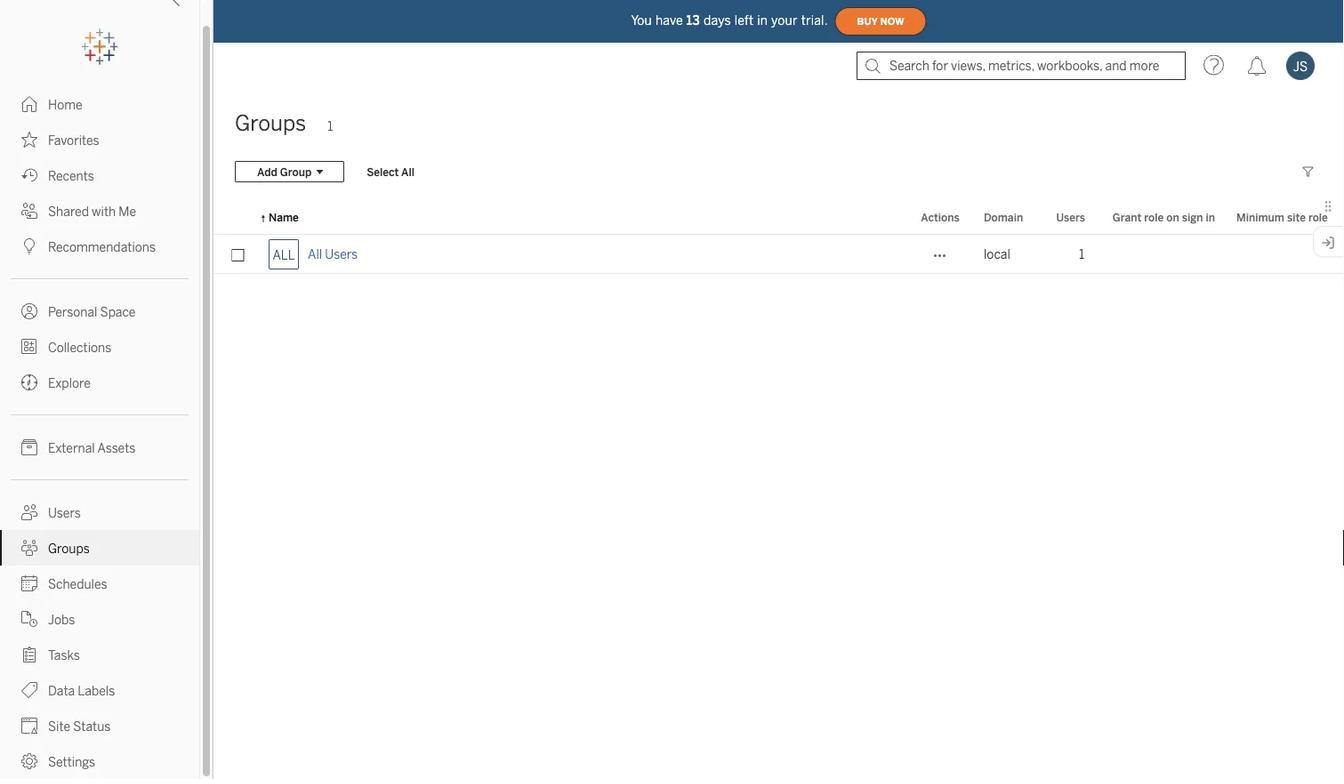 Task type: locate. For each thing, give the bounding box(es) containing it.
now
[[880, 16, 904, 27]]

1 horizontal spatial all
[[401, 165, 415, 178]]

users link
[[0, 495, 199, 530]]

0 horizontal spatial role
[[1144, 211, 1164, 224]]

in inside "grid"
[[1206, 211, 1215, 224]]

row
[[214, 235, 1344, 274]]

tasks
[[48, 648, 80, 663]]

collections
[[48, 340, 111, 355]]

1 vertical spatial in
[[1206, 211, 1215, 224]]

groups
[[235, 111, 306, 136], [48, 541, 90, 556]]

2 cell from the left
[[1226, 235, 1344, 274]]

settings
[[48, 755, 95, 770]]

role right the site
[[1309, 211, 1328, 224]]

site
[[1287, 211, 1306, 224]]

shared with me
[[48, 204, 136, 219]]

1 vertical spatial all
[[308, 247, 322, 262]]

1 role from the left
[[1144, 211, 1164, 224]]

status
[[73, 719, 111, 734]]

minimum site role
[[1237, 211, 1328, 224]]

groups up schedules on the left
[[48, 541, 90, 556]]

have
[[656, 13, 683, 28]]

in right left
[[757, 13, 768, 28]]

1 horizontal spatial role
[[1309, 211, 1328, 224]]

row containing all users
[[214, 235, 1344, 274]]

all users link
[[308, 235, 358, 274]]

0 horizontal spatial all
[[308, 247, 322, 262]]

domain
[[984, 211, 1023, 224]]

role
[[1144, 211, 1164, 224], [1309, 211, 1328, 224]]

2 vertical spatial users
[[48, 506, 81, 520]]

grid containing all users
[[214, 201, 1344, 779]]

recommendations
[[48, 240, 156, 254]]

all inside row
[[308, 247, 322, 262]]

1 horizontal spatial in
[[1206, 211, 1215, 224]]

groups up add
[[235, 111, 306, 136]]

1 vertical spatial users
[[325, 247, 358, 262]]

main navigation. press the up and down arrow keys to access links. element
[[0, 86, 199, 779]]

0 horizontal spatial in
[[757, 13, 768, 28]]

add group button
[[235, 161, 345, 182]]

0 vertical spatial all
[[401, 165, 415, 178]]

0 horizontal spatial 1
[[328, 119, 333, 134]]

13
[[687, 13, 700, 28]]

in right sign
[[1206, 211, 1215, 224]]

in
[[757, 13, 768, 28], [1206, 211, 1215, 224]]

days
[[704, 13, 731, 28]]

1 vertical spatial groups
[[48, 541, 90, 556]]

1 up add group dropdown button
[[328, 119, 333, 134]]

site status
[[48, 719, 111, 734]]

sign
[[1182, 211, 1203, 224]]

1 horizontal spatial groups
[[235, 111, 306, 136]]

cell
[[1096, 235, 1226, 274], [1226, 235, 1344, 274]]

1 horizontal spatial users
[[325, 247, 358, 262]]

home
[[48, 97, 83, 112]]

actions
[[921, 211, 960, 224]]

0 vertical spatial 1
[[328, 119, 333, 134]]

cell down grant role on sign in
[[1096, 235, 1226, 274]]

users inside 'link'
[[48, 506, 81, 520]]

you have 13 days left in your trial.
[[631, 13, 828, 28]]

0 horizontal spatial groups
[[48, 541, 90, 556]]

role left on
[[1144, 211, 1164, 224]]

schedules link
[[0, 566, 199, 601]]

1 horizontal spatial 1
[[1079, 247, 1084, 262]]

all down group
[[308, 247, 322, 262]]

users
[[1056, 211, 1085, 224], [325, 247, 358, 262], [48, 506, 81, 520]]

grid
[[214, 201, 1344, 779]]

all inside button
[[401, 165, 415, 178]]

favorites
[[48, 133, 99, 148]]

1
[[328, 119, 333, 134], [1079, 247, 1084, 262]]

all right select
[[401, 165, 415, 178]]

0 horizontal spatial users
[[48, 506, 81, 520]]

name
[[269, 211, 299, 224]]

grant
[[1113, 211, 1142, 224]]

schedules
[[48, 577, 107, 592]]

external assets
[[48, 441, 136, 456]]

0 vertical spatial in
[[757, 13, 768, 28]]

me
[[119, 204, 136, 219]]

personal space
[[48, 305, 136, 319]]

data labels link
[[0, 673, 199, 708]]

0 vertical spatial users
[[1056, 211, 1085, 224]]

with
[[92, 204, 116, 219]]

select all button
[[355, 161, 426, 182]]

1 right local
[[1079, 247, 1084, 262]]

you
[[631, 13, 652, 28]]

all
[[401, 165, 415, 178], [308, 247, 322, 262]]

buy
[[857, 16, 878, 27]]

groups link
[[0, 530, 199, 566]]

jobs link
[[0, 601, 199, 637]]

1 vertical spatial 1
[[1079, 247, 1084, 262]]

cell down minimum site role
[[1226, 235, 1344, 274]]

minimum
[[1237, 211, 1285, 224]]



Task type: describe. For each thing, give the bounding box(es) containing it.
grant role on sign in
[[1113, 211, 1215, 224]]

labels
[[78, 684, 115, 698]]

explore link
[[0, 365, 199, 400]]

2 horizontal spatial users
[[1056, 211, 1085, 224]]

data
[[48, 684, 75, 698]]

home link
[[0, 86, 199, 122]]

personal space link
[[0, 294, 199, 329]]

select
[[367, 165, 399, 178]]

add
[[257, 165, 277, 178]]

jobs
[[48, 613, 75, 627]]

your
[[771, 13, 798, 28]]

1 cell from the left
[[1096, 235, 1226, 274]]

space
[[100, 305, 136, 319]]

shared with me link
[[0, 193, 199, 229]]

shared
[[48, 204, 89, 219]]

recents
[[48, 169, 94, 183]]

groups inside main navigation. press the up and down arrow keys to access links. element
[[48, 541, 90, 556]]

site
[[48, 719, 70, 734]]

buy now button
[[835, 7, 927, 36]]

0 vertical spatial groups
[[235, 111, 306, 136]]

add group
[[257, 165, 312, 178]]

external assets link
[[0, 430, 199, 465]]

on
[[1167, 211, 1179, 224]]

external
[[48, 441, 95, 456]]

assets
[[97, 441, 136, 456]]

site status link
[[0, 708, 199, 744]]

settings link
[[0, 744, 199, 779]]

navigation panel element
[[0, 29, 199, 779]]

data labels
[[48, 684, 115, 698]]

favorites link
[[0, 122, 199, 157]]

group
[[280, 165, 312, 178]]

recommendations link
[[0, 229, 199, 264]]

buy now
[[857, 16, 904, 27]]

recents link
[[0, 157, 199, 193]]

trial.
[[801, 13, 828, 28]]

collections link
[[0, 329, 199, 365]]

users inside row
[[325, 247, 358, 262]]

left
[[735, 13, 754, 28]]

2 role from the left
[[1309, 211, 1328, 224]]

explore
[[48, 376, 91, 391]]

personal
[[48, 305, 97, 319]]

select all
[[367, 165, 415, 178]]

Search for views, metrics, workbooks, and more text field
[[857, 52, 1186, 80]]

all users
[[308, 247, 358, 262]]

tasks link
[[0, 637, 199, 673]]

local
[[984, 247, 1010, 262]]



Task type: vqa. For each thing, say whether or not it's contained in the screenshot.
left
yes



